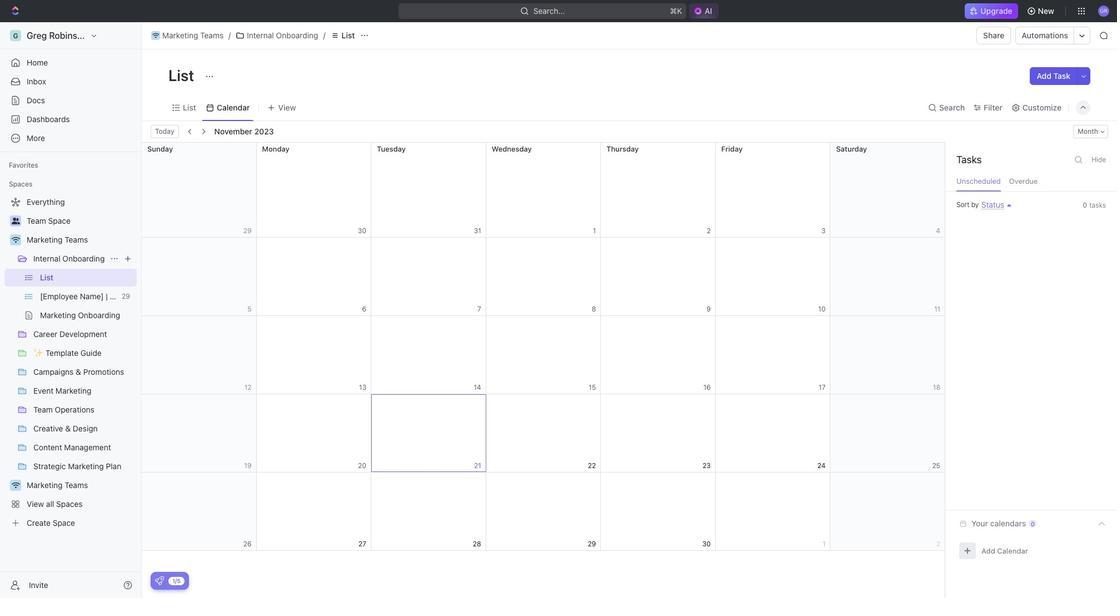 Task type: locate. For each thing, give the bounding box(es) containing it.
0 vertical spatial internal onboarding
[[247, 31, 318, 40]]

create
[[27, 519, 51, 528]]

0 vertical spatial add
[[1037, 71, 1052, 81]]

8
[[592, 305, 596, 313]]

1 horizontal spatial calendar
[[997, 547, 1028, 556]]

team inside 'link'
[[33, 405, 53, 415]]

management
[[64, 443, 111, 453]]

onboarding
[[276, 31, 318, 40], [62, 254, 105, 264], [110, 273, 152, 282], [78, 311, 120, 320]]

search
[[940, 103, 965, 112]]

view up monday
[[278, 103, 296, 112]]

add inside dropdown button
[[982, 547, 996, 556]]

filter
[[984, 103, 1003, 112]]

calendar up november
[[217, 103, 250, 112]]

view inside button
[[278, 103, 296, 112]]

0 vertical spatial marketing teams link
[[148, 29, 226, 42]]

21
[[474, 462, 481, 470]]

0 horizontal spatial internal onboarding
[[33, 254, 105, 264]]

15
[[589, 383, 596, 392]]

0 horizontal spatial internal onboarding link
[[33, 250, 106, 268]]

view left all
[[27, 500, 44, 509]]

1 vertical spatial spaces
[[56, 500, 83, 509]]

0 horizontal spatial 29
[[243, 227, 252, 235]]

view
[[278, 103, 296, 112], [27, 500, 44, 509]]

1 horizontal spatial view
[[278, 103, 296, 112]]

0 vertical spatial 1
[[593, 227, 596, 235]]

team
[[27, 216, 46, 226], [33, 405, 53, 415]]

marketing up the operations
[[56, 386, 91, 396]]

calendar down calendars
[[997, 547, 1028, 556]]

marketing onboarding link
[[40, 307, 135, 325]]

1 vertical spatial calendar
[[997, 547, 1028, 556]]

1 horizontal spatial list link
[[181, 100, 196, 115]]

16
[[704, 383, 711, 392]]

2 vertical spatial list link
[[40, 288, 135, 306]]

1 row from the top
[[142, 143, 946, 238]]

november
[[214, 127, 252, 136]]

1 horizontal spatial spaces
[[56, 500, 83, 509]]

share
[[984, 31, 1005, 40]]

0 vertical spatial list link
[[328, 29, 358, 42]]

4 row from the top
[[142, 395, 946, 473]]

teams
[[200, 31, 224, 40], [65, 235, 88, 245], [65, 481, 88, 490]]

0 vertical spatial spaces
[[9, 180, 32, 188]]

campaigns & promotions
[[33, 367, 124, 377]]

0 left tasks
[[1083, 201, 1088, 210]]

space down everything link
[[48, 216, 71, 226]]

1 vertical spatial marketing teams
[[27, 235, 88, 245]]

0 horizontal spatial 0
[[1031, 521, 1035, 528]]

1 horizontal spatial /
[[323, 31, 326, 40]]

space for team space
[[48, 216, 71, 226]]

team for team space
[[27, 216, 46, 226]]

24
[[818, 462, 826, 470]]

tasks
[[957, 154, 982, 166], [154, 273, 174, 282]]

hide button
[[1088, 153, 1110, 167]]

1 horizontal spatial 29
[[588, 540, 596, 548]]

promotions
[[83, 367, 124, 377]]

plan
[[106, 462, 121, 471]]

marketing onboarding
[[40, 311, 120, 320]]

29
[[243, 227, 252, 235], [588, 540, 596, 548]]

robinson's
[[49, 31, 95, 41]]

campaigns
[[33, 367, 74, 377]]

add inside button
[[1037, 71, 1052, 81]]

1 horizontal spatial &
[[76, 367, 81, 377]]

& for creative
[[65, 424, 71, 434]]

2023
[[255, 127, 274, 136]]

0 vertical spatial wifi image
[[11, 237, 20, 244]]

gr button
[[1095, 2, 1113, 20]]

greg robinson's workspace
[[27, 31, 143, 41]]

marketing right wifi icon
[[162, 31, 198, 40]]

marketing teams link
[[148, 29, 226, 42], [27, 231, 135, 249], [27, 477, 135, 495]]

campaigns & promotions link
[[33, 364, 135, 381]]

view for view
[[278, 103, 296, 112]]

0 vertical spatial 0
[[1083, 201, 1088, 210]]

hide
[[1092, 156, 1106, 164]]

1 vertical spatial wifi image
[[11, 483, 20, 489]]

team operations
[[33, 405, 94, 415]]

internal
[[247, 31, 274, 40], [33, 254, 60, 264]]

view inside sidebar 'navigation'
[[27, 500, 44, 509]]

add calendar button
[[951, 538, 1112, 565]]

space down the "view all spaces" link
[[53, 519, 75, 528]]

add down your
[[982, 547, 996, 556]]

2 vertical spatial marketing teams
[[27, 481, 88, 490]]

creative & design
[[33, 424, 98, 434]]

onboarding inside marketing onboarding link
[[78, 311, 120, 320]]

1 vertical spatial 2
[[937, 540, 941, 548]]

1 vertical spatial view
[[27, 500, 44, 509]]

0 vertical spatial internal onboarding link
[[233, 29, 321, 42]]

✨ template guide link
[[33, 345, 135, 362]]

1 wifi image from the top
[[11, 237, 20, 244]]

0 vertical spatial internal
[[247, 31, 274, 40]]

marketing teams down team space
[[27, 235, 88, 245]]

0 vertical spatial team
[[27, 216, 46, 226]]

0 vertical spatial tasks
[[957, 154, 982, 166]]

spaces
[[9, 180, 32, 188], [56, 500, 83, 509]]

0 right calendars
[[1031, 521, 1035, 528]]

onboarding checklist button image
[[155, 577, 164, 586]]

9
[[707, 305, 711, 313]]

spaces inside tree
[[56, 500, 83, 509]]

✨
[[33, 349, 43, 358]]

3 row from the top
[[142, 316, 946, 395]]

0 vertical spatial 30
[[358, 227, 366, 235]]

share button
[[977, 27, 1011, 44]]

overdue
[[1009, 177, 1038, 186]]

0 horizontal spatial &
[[65, 424, 71, 434]]

calendar link
[[215, 100, 250, 115]]

0 vertical spatial view
[[278, 103, 296, 112]]

1 vertical spatial team
[[33, 405, 53, 415]]

5 row from the top
[[142, 473, 946, 551]]

template
[[45, 349, 78, 358]]

internal onboarding
[[247, 31, 318, 40], [33, 254, 105, 264]]

13
[[359, 383, 366, 392]]

/
[[229, 31, 231, 40], [323, 31, 326, 40]]

2 wifi image from the top
[[11, 483, 20, 489]]

friday
[[722, 145, 743, 153]]

marketing teams up view all spaces
[[27, 481, 88, 490]]

& down ✨ template guide link
[[76, 367, 81, 377]]

add left task
[[1037, 71, 1052, 81]]

1 vertical spatial &
[[65, 424, 71, 434]]

row containing 5
[[142, 238, 946, 316]]

0 vertical spatial calendar
[[217, 103, 250, 112]]

workspace
[[97, 31, 143, 41]]

0 vertical spatial space
[[48, 216, 71, 226]]

0 vertical spatial &
[[76, 367, 81, 377]]

team space link
[[27, 212, 135, 230]]

1 vertical spatial 0
[[1031, 521, 1035, 528]]

0 vertical spatial 2
[[707, 227, 711, 235]]

event
[[33, 386, 53, 396]]

0 horizontal spatial spaces
[[9, 180, 32, 188]]

1 horizontal spatial internal onboarding
[[247, 31, 318, 40]]

tree
[[4, 193, 174, 533]]

1 vertical spatial internal
[[33, 254, 60, 264]]

unscheduled
[[957, 177, 1001, 186]]

28
[[473, 540, 481, 548]]

0 horizontal spatial /
[[229, 31, 231, 40]]

spaces down favorites button
[[9, 180, 32, 188]]

internal inside tree
[[33, 254, 60, 264]]

view all spaces
[[27, 500, 83, 509]]

0 horizontal spatial calendar
[[217, 103, 250, 112]]

row
[[142, 143, 946, 238], [142, 238, 946, 316], [142, 316, 946, 395], [142, 395, 946, 473], [142, 473, 946, 551]]

& left design
[[65, 424, 71, 434]]

1 vertical spatial internal onboarding
[[33, 254, 105, 264]]

team for team operations
[[33, 405, 53, 415]]

22
[[588, 462, 596, 470]]

0 horizontal spatial internal
[[33, 254, 60, 264]]

row containing 12
[[142, 316, 946, 395]]

0 horizontal spatial add
[[982, 547, 996, 556]]

row containing 26
[[142, 473, 946, 551]]

1 vertical spatial 1
[[823, 540, 826, 548]]

1 horizontal spatial tasks
[[957, 154, 982, 166]]

guide
[[81, 349, 102, 358]]

0 vertical spatial marketing teams
[[162, 31, 224, 40]]

list link
[[328, 29, 358, 42], [181, 100, 196, 115], [40, 288, 135, 306]]

grid
[[141, 143, 946, 599]]

team down event
[[33, 405, 53, 415]]

30
[[358, 227, 366, 235], [703, 540, 711, 548]]

1 vertical spatial tasks
[[154, 273, 174, 282]]

2 row from the top
[[142, 238, 946, 316]]

⌘k
[[670, 6, 682, 16]]

2 horizontal spatial list link
[[328, 29, 358, 42]]

0 horizontal spatial tasks
[[154, 273, 174, 282]]

1 vertical spatial add
[[982, 547, 996, 556]]

0 horizontal spatial list link
[[40, 288, 135, 306]]

18
[[933, 383, 941, 392]]

1 horizontal spatial add
[[1037, 71, 1052, 81]]

marketing teams
[[162, 31, 224, 40], [27, 235, 88, 245], [27, 481, 88, 490]]

tree inside sidebar 'navigation'
[[4, 193, 174, 533]]

wifi image
[[152, 33, 159, 38]]

all
[[46, 500, 54, 509]]

0 horizontal spatial 30
[[358, 227, 366, 235]]

tree containing everything
[[4, 193, 174, 533]]

1 / from the left
[[229, 31, 231, 40]]

team right user group icon
[[27, 216, 46, 226]]

automations button
[[1017, 27, 1074, 44]]

operations
[[55, 405, 94, 415]]

row containing 29
[[142, 143, 946, 238]]

marketing teams for bottommost the marketing teams link
[[27, 481, 88, 490]]

1 horizontal spatial 1
[[823, 540, 826, 548]]

10
[[819, 305, 826, 313]]

tuesday
[[377, 145, 406, 153]]

wifi image
[[11, 237, 20, 244], [11, 483, 20, 489]]

spaces up create space link
[[56, 500, 83, 509]]

space for create space
[[53, 519, 75, 528]]

month button
[[1074, 125, 1109, 138]]

strategic marketing plan
[[33, 462, 121, 471]]

sunday
[[147, 145, 173, 153]]

onboarding inside [employee name] | onboarding tasks link
[[110, 273, 152, 282]]

0 horizontal spatial view
[[27, 500, 44, 509]]

1 horizontal spatial 30
[[703, 540, 711, 548]]

upgrade link
[[965, 3, 1018, 19]]

0 vertical spatial teams
[[200, 31, 224, 40]]

1 vertical spatial 29
[[588, 540, 596, 548]]

1 vertical spatial space
[[53, 519, 75, 528]]

calendar
[[217, 103, 250, 112], [997, 547, 1028, 556]]

25
[[933, 462, 941, 470]]

greg
[[27, 31, 47, 41]]

your
[[972, 519, 989, 529]]

marketing teams right wifi icon
[[162, 31, 224, 40]]

11
[[934, 305, 941, 313]]



Task type: describe. For each thing, give the bounding box(es) containing it.
customize button
[[1008, 100, 1065, 115]]

3
[[822, 227, 826, 235]]

more button
[[4, 130, 137, 147]]

creative
[[33, 424, 63, 434]]

event marketing
[[33, 386, 91, 396]]

home link
[[4, 54, 137, 72]]

career
[[33, 330, 57, 339]]

[employee name] | onboarding tasks
[[40, 273, 174, 282]]

add for add task
[[1037, 71, 1052, 81]]

2 / from the left
[[323, 31, 326, 40]]

wifi image for bottommost the marketing teams link
[[11, 483, 20, 489]]

team space
[[27, 216, 71, 226]]

monday
[[262, 145, 290, 153]]

tasks inside tree
[[154, 273, 174, 282]]

0 horizontal spatial 2
[[707, 227, 711, 235]]

marketing down content management link
[[68, 462, 104, 471]]

home
[[27, 58, 48, 67]]

19
[[244, 462, 252, 470]]

search button
[[925, 100, 969, 115]]

event marketing link
[[33, 382, 135, 400]]

creative & design link
[[33, 420, 135, 438]]

new
[[1038, 6, 1055, 16]]

view for view all spaces
[[27, 500, 44, 509]]

1 horizontal spatial internal onboarding link
[[233, 29, 321, 42]]

docs link
[[4, 92, 137, 110]]

26
[[243, 540, 252, 548]]

1 vertical spatial marketing teams link
[[27, 231, 135, 249]]

sort by
[[957, 201, 979, 209]]

1 vertical spatial 30
[[703, 540, 711, 548]]

task
[[1054, 71, 1071, 81]]

month
[[1078, 127, 1099, 136]]

marketing teams for the marketing teams link to the middle
[[27, 235, 88, 245]]

27
[[359, 540, 366, 548]]

by
[[972, 201, 979, 209]]

1 vertical spatial teams
[[65, 235, 88, 245]]

onboarding checklist button element
[[155, 577, 164, 586]]

create space
[[27, 519, 75, 528]]

calendar inside calendar link
[[217, 103, 250, 112]]

customize
[[1023, 103, 1062, 112]]

0 inside your calendars 0
[[1031, 521, 1035, 528]]

1 vertical spatial list link
[[181, 100, 196, 115]]

invite
[[29, 581, 48, 590]]

1 horizontal spatial internal
[[247, 31, 274, 40]]

17
[[819, 383, 826, 392]]

g
[[13, 31, 18, 40]]

14
[[474, 383, 481, 392]]

more
[[27, 133, 45, 143]]

greg robinson's workspace, , element
[[10, 30, 21, 41]]

ai
[[705, 6, 712, 16]]

wifi image for the marketing teams link to the middle
[[11, 237, 20, 244]]

filter button
[[971, 100, 1006, 115]]

content
[[33, 443, 62, 453]]

31
[[474, 227, 481, 235]]

search...
[[533, 6, 565, 16]]

0 tasks
[[1083, 201, 1106, 210]]

6
[[362, 305, 366, 313]]

add for add calendar
[[982, 547, 996, 556]]

your calendars 0
[[972, 519, 1035, 529]]

sidebar navigation
[[0, 22, 174, 599]]

gr
[[1100, 7, 1108, 14]]

today button
[[151, 125, 179, 138]]

view button
[[264, 100, 300, 115]]

0 horizontal spatial 1
[[593, 227, 596, 235]]

strategic marketing plan link
[[33, 458, 135, 476]]

2 vertical spatial teams
[[65, 481, 88, 490]]

favorites
[[9, 161, 38, 170]]

0 vertical spatial 29
[[243, 227, 252, 235]]

upgrade
[[981, 6, 1013, 16]]

dashboards link
[[4, 111, 137, 128]]

7
[[477, 305, 481, 313]]

everything
[[27, 197, 65, 207]]

internal onboarding inside sidebar 'navigation'
[[33, 254, 105, 264]]

saturday
[[836, 145, 867, 153]]

career development
[[33, 330, 107, 339]]

status
[[982, 200, 1004, 210]]

20
[[358, 462, 366, 470]]

calendar inside add calendar dropdown button
[[997, 547, 1028, 556]]

today
[[155, 127, 174, 136]]

status button
[[979, 200, 1004, 210]]

marketing up 'career development'
[[40, 311, 76, 320]]

[employee
[[40, 273, 78, 282]]

✨ template guide
[[33, 349, 102, 358]]

dashboards
[[27, 115, 70, 124]]

content management link
[[33, 439, 135, 457]]

list inside sidebar 'navigation'
[[40, 292, 53, 301]]

view button
[[264, 95, 300, 121]]

user group image
[[11, 218, 20, 225]]

4
[[936, 227, 941, 235]]

calendars
[[991, 519, 1026, 529]]

2 vertical spatial marketing teams link
[[27, 477, 135, 495]]

team operations link
[[33, 401, 135, 419]]

name]
[[80, 273, 104, 282]]

1 horizontal spatial 0
[[1083, 201, 1088, 210]]

1 horizontal spatial 2
[[937, 540, 941, 548]]

& for campaigns
[[76, 367, 81, 377]]

docs
[[27, 96, 45, 105]]

marketing down team space
[[27, 235, 63, 245]]

grid containing sunday
[[141, 143, 946, 599]]

marketing down strategic
[[27, 481, 63, 490]]

strategic
[[33, 462, 66, 471]]

12
[[244, 383, 252, 392]]

favorites button
[[4, 159, 43, 172]]

[employee name] | onboarding tasks link
[[40, 269, 174, 287]]

row containing 19
[[142, 395, 946, 473]]

new button
[[1023, 2, 1061, 20]]

sort
[[957, 201, 970, 209]]

inbox
[[27, 77, 46, 86]]

thursday
[[607, 145, 639, 153]]

design
[[73, 424, 98, 434]]

1 vertical spatial internal onboarding link
[[33, 250, 106, 268]]

inbox link
[[4, 73, 137, 91]]

|
[[106, 273, 108, 282]]



Task type: vqa. For each thing, say whether or not it's contained in the screenshot.


